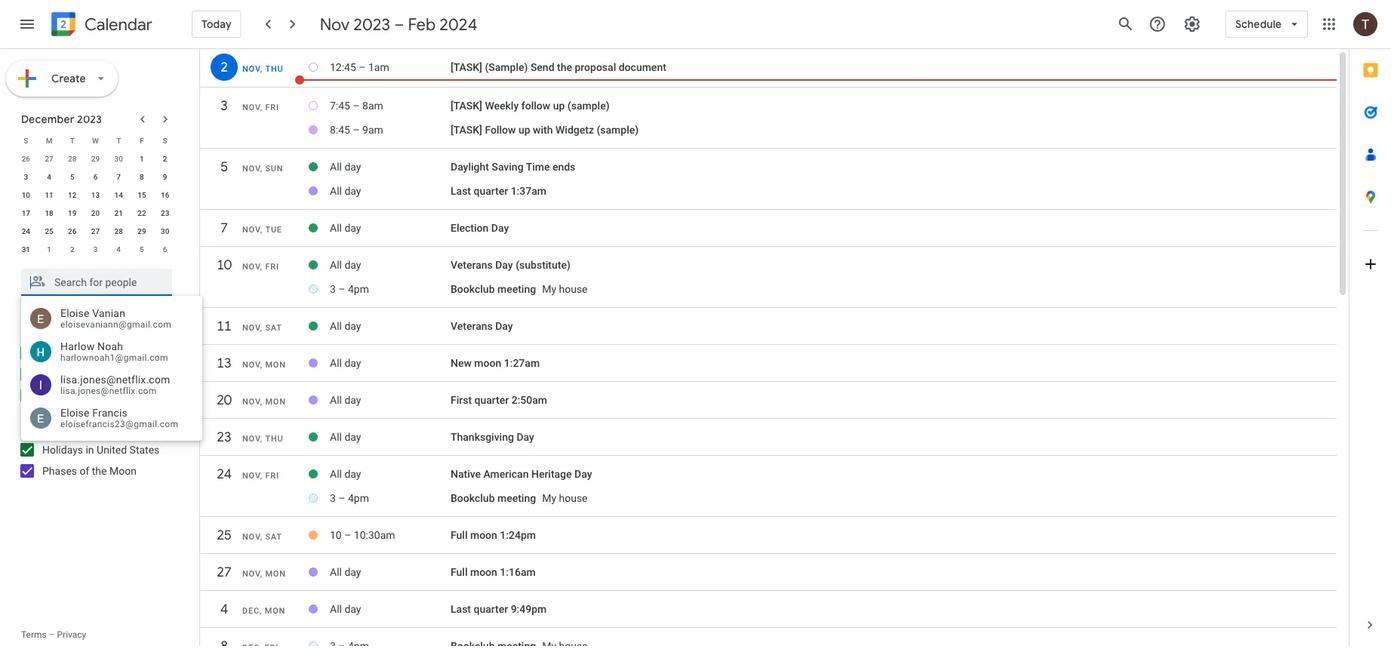 Task type: locate. For each thing, give the bounding box(es) containing it.
6 all day from the top
[[330, 357, 361, 369]]

nov up 12:45
[[320, 14, 350, 35]]

calendars for other calendars
[[54, 416, 104, 430]]

all day inside 23 row
[[330, 431, 361, 443]]

1 3 – 4pm cell from the top
[[330, 277, 451, 301]]

0 horizontal spatial 26
[[22, 154, 30, 163]]

t
[[70, 136, 75, 145], [116, 136, 121, 145]]

sat inside 11 row
[[265, 323, 282, 333]]

thu right 23 link
[[265, 434, 284, 444]]

all day
[[330, 161, 361, 173], [330, 185, 361, 197], [330, 222, 361, 234], [330, 259, 361, 271], [330, 320, 361, 332], [330, 357, 361, 369], [330, 394, 361, 406], [330, 431, 361, 443], [330, 468, 361, 480], [330, 566, 361, 579], [330, 603, 361, 616]]

23 down 16
[[161, 208, 169, 217]]

quarter
[[474, 185, 508, 197], [475, 394, 509, 406], [474, 603, 508, 616]]

, left sun
[[260, 164, 263, 173]]

5 all day from the top
[[330, 320, 361, 332]]

all day inside 11 row
[[330, 320, 361, 332]]

nov , thu right 23 link
[[242, 434, 284, 444]]

1 vertical spatial 30
[[161, 227, 169, 236]]

2 bookclub meeting my house from the top
[[451, 492, 588, 505]]

1 horizontal spatial the
[[557, 61, 572, 73]]

all day for 13
[[330, 357, 361, 369]]

[task] inside 3 row
[[451, 99, 483, 112]]

1 horizontal spatial 27
[[91, 227, 100, 236]]

2 vertical spatial my
[[542, 492, 557, 505]]

1 horizontal spatial 24
[[216, 466, 231, 483]]

row group
[[14, 150, 177, 258]]

1 vertical spatial meeting
[[498, 492, 536, 505]]

quarter for 4
[[474, 603, 508, 616]]

2 3 – 4pm cell from the top
[[330, 486, 451, 511]]

sat inside 25 row
[[265, 532, 282, 542]]

dec
[[242, 606, 260, 616]]

1 horizontal spatial 13
[[216, 355, 231, 372]]

5 all day cell from the top
[[330, 314, 451, 338]]

, inside 27 row
[[260, 569, 263, 579]]

, inside 10 row
[[260, 262, 263, 271]]

veterans for 10
[[451, 259, 493, 271]]

bookclub up the veterans day button
[[451, 283, 495, 295]]

nov , mon right 13 link
[[242, 360, 286, 370]]

0 horizontal spatial 6
[[93, 172, 98, 181]]

all for 20
[[330, 394, 342, 406]]

5 left nov , sun
[[220, 158, 227, 176]]

nov right 11 link
[[242, 323, 260, 333]]

27 for the november 27 element
[[45, 154, 53, 163]]

holidays
[[42, 444, 83, 456]]

1 3 – 4pm from the top
[[330, 283, 369, 295]]

day inside the 4 row
[[345, 603, 361, 616]]

bookclub meeting button down veterans day (substitute)
[[451, 283, 536, 295]]

– for 10 – 10:30am cell
[[345, 529, 351, 542]]

the right of
[[92, 465, 107, 477]]

0 vertical spatial 26
[[22, 154, 30, 163]]

1 vertical spatial last
[[451, 603, 471, 616]]

18
[[45, 208, 53, 217]]

24 down 23 link
[[216, 466, 231, 483]]

row containing 26
[[14, 150, 177, 168]]

nov , thu inside 2 row
[[242, 64, 284, 74]]

– inside 25 row
[[345, 529, 351, 542]]

last down daylight
[[451, 185, 471, 197]]

bookclub for 24
[[451, 492, 495, 505]]

birthdays
[[42, 368, 87, 381]]

nov , fri
[[242, 103, 279, 112], [242, 262, 279, 271], [242, 471, 279, 481]]

23 for 23 link
[[216, 429, 231, 446]]

2 veterans from the top
[[451, 320, 493, 332]]

10 day from the top
[[345, 566, 361, 579]]

1 vertical spatial 27
[[91, 227, 100, 236]]

24 inside december 2023 grid
[[22, 227, 30, 236]]

full for 25
[[451, 529, 468, 542]]

1 t from the left
[[70, 136, 75, 145]]

28 down 21
[[114, 227, 123, 236]]

2 meeting from the top
[[498, 492, 536, 505]]

28 element
[[110, 222, 128, 240]]

row
[[14, 131, 177, 150], [14, 150, 177, 168], [14, 168, 177, 186], [14, 186, 177, 204], [14, 204, 177, 222], [14, 222, 177, 240], [14, 240, 177, 258], [200, 634, 1337, 646]]

3 day from the top
[[345, 222, 361, 234]]

(substitute)
[[516, 259, 571, 271]]

all day cell inside 27 row
[[330, 560, 451, 585]]

today button
[[192, 6, 241, 42]]

calendars inside my calendars dropdown button
[[39, 319, 89, 333]]

nov right 13 link
[[242, 360, 260, 370]]

veterans day (substitute) button
[[451, 259, 571, 271]]

all for 27
[[330, 566, 342, 579]]

3 nov , mon from the top
[[242, 569, 286, 579]]

[task] inside 2 row
[[451, 61, 483, 73]]

nov for 2
[[242, 64, 260, 74]]

eloise inside the eloise vanian eloisevaniann@gmail.com
[[60, 307, 90, 320]]

1 lisa.jones@netflix.com from the top
[[60, 374, 170, 386]]

all day cell for 4
[[330, 597, 451, 622]]

bookclub inside 24 row group
[[451, 492, 495, 505]]

10 inside 'element'
[[22, 190, 30, 199]]

november 26 element
[[17, 150, 35, 168]]

2 all from the top
[[330, 185, 342, 197]]

27 down m
[[45, 154, 53, 163]]

row containing 3
[[14, 168, 177, 186]]

nov , thu inside 23 row
[[242, 434, 284, 444]]

16 element
[[156, 186, 174, 204]]

13 up 20 link
[[216, 355, 231, 372]]

1 vertical spatial nov , thu
[[242, 434, 284, 444]]

25 link
[[211, 522, 238, 549]]

[task] left (sample)
[[451, 61, 483, 73]]

full up the full moon 1:16am button
[[451, 529, 468, 542]]

grid
[[200, 49, 1337, 646]]

8 all day from the top
[[330, 431, 361, 443]]

30 right november 29 element
[[114, 154, 123, 163]]

nov right 10 link
[[242, 262, 260, 271]]

10 for 10 link
[[216, 256, 231, 274]]

0 vertical spatial up
[[553, 99, 565, 112]]

1 all day cell from the top
[[330, 155, 451, 179]]

, for 13
[[260, 360, 263, 370]]

nov inside 3 row
[[242, 103, 260, 112]]

nov , sat for 25
[[242, 532, 282, 542]]

day right the heritage
[[575, 468, 592, 480]]

5 day from the top
[[345, 320, 361, 332]]

nov right 20 link
[[242, 397, 260, 407]]

–
[[394, 14, 404, 35], [359, 61, 366, 73], [353, 99, 360, 112], [353, 124, 360, 136], [339, 283, 346, 295], [339, 492, 346, 505], [345, 529, 351, 542], [49, 630, 55, 640]]

1 horizontal spatial 25
[[216, 527, 231, 544]]

1 vertical spatial 10
[[216, 256, 231, 274]]

, right 4 link
[[260, 606, 262, 616]]

all day inside 27 row
[[330, 566, 361, 579]]

1 full from the top
[[451, 529, 468, 542]]

8 all day cell from the top
[[330, 425, 451, 449]]

house down the heritage
[[559, 492, 588, 505]]

nov , mon
[[242, 360, 286, 370], [242, 397, 286, 407], [242, 569, 286, 579]]

2023
[[354, 14, 391, 35], [77, 113, 102, 126]]

2 s from the left
[[163, 136, 167, 145]]

3 – 4pm cell for 10
[[330, 277, 451, 301]]

None search field
[[0, 263, 187, 296]]

mon right 20 link
[[265, 397, 286, 407]]

4 down the 28 element
[[117, 245, 121, 254]]

all day cell for 7
[[330, 216, 451, 240]]

all day inside 20 row
[[330, 394, 361, 406]]

1 horizontal spatial 4
[[117, 245, 121, 254]]

11
[[45, 190, 53, 199], [216, 318, 231, 335]]

1 vertical spatial eloise
[[60, 407, 90, 419]]

2 eloise from the top
[[60, 407, 90, 419]]

3 – 4pm inside 24 row group
[[330, 492, 369, 505]]

moon left 1:16am
[[470, 566, 498, 579]]

day for 10
[[496, 259, 513, 271]]

december
[[21, 113, 74, 126]]

day inside 11 row
[[496, 320, 513, 332]]

nov left the tue
[[242, 225, 260, 234]]

day inside 23 row
[[517, 431, 535, 443]]

1 bookclub from the top
[[451, 283, 495, 295]]

4 inside 'element'
[[117, 245, 121, 254]]

0 vertical spatial eloise
[[60, 307, 90, 320]]

fri down the tue
[[265, 262, 279, 271]]

1 [task] from the top
[[451, 61, 483, 73]]

1 all day from the top
[[330, 161, 361, 173]]

2 4pm from the top
[[348, 492, 369, 505]]

0 horizontal spatial 27
[[45, 154, 53, 163]]

all for 13
[[330, 357, 342, 369]]

2 thu from the top
[[265, 434, 284, 444]]

meeting down veterans day (substitute)
[[498, 283, 536, 295]]

9 all day from the top
[[330, 468, 361, 480]]

house
[[559, 283, 588, 295], [559, 492, 588, 505]]

1 vertical spatial thu
[[265, 434, 284, 444]]

9 all from the top
[[330, 468, 342, 480]]

meeting for 10
[[498, 283, 536, 295]]

4pm
[[348, 283, 369, 295], [348, 492, 369, 505]]

day for 7
[[345, 222, 361, 234]]

list box containing eloise vanian
[[21, 302, 202, 435]]

4 all from the top
[[330, 259, 342, 271]]

26 inside "element"
[[68, 227, 77, 236]]

1 vertical spatial moon
[[470, 529, 498, 542]]

, up dec , mon
[[260, 569, 263, 579]]

0 vertical spatial bookclub meeting button
[[451, 283, 536, 295]]

mon right dec
[[265, 606, 286, 616]]

nov inside the 7 row
[[242, 225, 260, 234]]

1 horizontal spatial t
[[116, 136, 121, 145]]

nov inside 20 row
[[242, 397, 260, 407]]

– inside 10 row group
[[339, 283, 346, 295]]

4 all day from the top
[[330, 259, 361, 271]]

last down the full moon 1:16am button
[[451, 603, 471, 616]]

0 vertical spatial 30
[[114, 154, 123, 163]]

1 last from the top
[[451, 185, 471, 197]]

calendars up in
[[54, 416, 104, 430]]

29 down w
[[91, 154, 100, 163]]

sat right 11 link
[[265, 323, 282, 333]]

11 inside 11 link
[[216, 318, 231, 335]]

1 horizontal spatial s
[[163, 136, 167, 145]]

bookclub meeting my house down native american heritage day
[[451, 492, 588, 505]]

first quarter 2:50am
[[451, 394, 548, 406]]

5 all from the top
[[330, 320, 342, 332]]

nov inside 13 row
[[242, 360, 260, 370]]

6 all from the top
[[330, 357, 342, 369]]

1 horizontal spatial 10
[[216, 256, 231, 274]]

7 inside december 2023 grid
[[117, 172, 121, 181]]

3 – 4pm cell
[[330, 277, 451, 301], [330, 486, 451, 511]]

t up november 28 element
[[70, 136, 75, 145]]

1 meeting from the top
[[498, 283, 536, 295]]

veterans down 'election'
[[451, 259, 493, 271]]

2 vertical spatial 2
[[70, 245, 74, 254]]

3 all from the top
[[330, 222, 342, 234]]

1 fri from the top
[[265, 103, 279, 112]]

day inside 24 row
[[575, 468, 592, 480]]

, right 13 link
[[260, 360, 263, 370]]

2 horizontal spatial 27
[[216, 564, 231, 581]]

2 up the 3 link
[[220, 59, 227, 76]]

2023 up 1am on the left of page
[[354, 14, 391, 35]]

0 vertical spatial 3 – 4pm
[[330, 283, 369, 295]]

1 inside january 1 "element"
[[47, 245, 51, 254]]

day for 27
[[345, 566, 361, 579]]

2 nov , thu from the top
[[242, 434, 284, 444]]

3 – 4pm for 10
[[330, 283, 369, 295]]

last inside 5 row group
[[451, 185, 471, 197]]

0 horizontal spatial 7
[[117, 172, 121, 181]]

11 all from the top
[[330, 603, 342, 616]]

0 vertical spatial 28
[[68, 154, 77, 163]]

november 27 element
[[40, 150, 58, 168]]

nov right 27 link on the left of the page
[[242, 569, 260, 579]]

11 all day from the top
[[330, 603, 361, 616]]

january 5 element
[[133, 240, 151, 258]]

1
[[140, 154, 144, 163], [47, 245, 51, 254]]

nov , fri right the 3 link
[[242, 103, 279, 112]]

quarter for 20
[[475, 394, 509, 406]]

2024
[[440, 14, 478, 35]]

1 horizontal spatial 26
[[68, 227, 77, 236]]

eloise francis eloisefrancis23@gmail.com
[[60, 407, 178, 430]]

day for 10
[[345, 259, 361, 271]]

all day cell inside 10 row
[[330, 253, 451, 277]]

my inside 24 row group
[[542, 492, 557, 505]]

all day inside the 7 row
[[330, 222, 361, 234]]

1 nov , thu from the top
[[242, 64, 284, 74]]

12
[[68, 190, 77, 199]]

4 all day cell from the top
[[330, 253, 451, 277]]

27
[[45, 154, 53, 163], [91, 227, 100, 236], [216, 564, 231, 581]]

day inside 20 row
[[345, 394, 361, 406]]

, inside 23 row
[[260, 434, 263, 444]]

thu inside 2 row
[[265, 64, 284, 74]]

0 horizontal spatial 23
[[161, 208, 169, 217]]

20 element
[[86, 204, 105, 222]]

row group containing 26
[[14, 150, 177, 258]]

1 vertical spatial 2023
[[77, 113, 102, 126]]

3 – 4pm for 24
[[330, 492, 369, 505]]

thanksgiving day
[[451, 431, 535, 443]]

1am
[[368, 61, 389, 73]]

november 29 element
[[86, 150, 105, 168]]

0 vertical spatial last
[[451, 185, 471, 197]]

4 link
[[211, 596, 238, 623]]

9 day from the top
[[345, 468, 361, 480]]

3 inside row
[[220, 97, 227, 114]]

tasks
[[42, 389, 70, 402]]

all day cell for 27
[[330, 560, 451, 585]]

2 nov , mon from the top
[[242, 397, 286, 407]]

, right the 3 link
[[260, 103, 263, 112]]

nov right 24 link in the left bottom of the page
[[242, 471, 260, 481]]

, for 25
[[260, 532, 263, 542]]

moon inside 27 row
[[470, 566, 498, 579]]

day for 5
[[345, 161, 361, 173]]

11 row
[[200, 313, 1337, 347]]

, inside 11 row
[[260, 323, 263, 333]]

january 2 element
[[63, 240, 81, 258]]

9 all day cell from the top
[[330, 462, 451, 486]]

last
[[451, 185, 471, 197], [451, 603, 471, 616]]

1 vertical spatial 2
[[163, 154, 167, 163]]

day inside 11 row
[[345, 320, 361, 332]]

fri for 3
[[265, 103, 279, 112]]

mon for 13
[[265, 360, 286, 370]]

30 inside november 30 element
[[114, 154, 123, 163]]

1 vertical spatial 4
[[117, 245, 121, 254]]

0 vertical spatial 27
[[45, 154, 53, 163]]

proposal
[[575, 61, 616, 73]]

1 vertical spatial up
[[519, 124, 531, 136]]

7 all from the top
[[330, 394, 342, 406]]

mon up dec , mon
[[265, 569, 286, 579]]

moon
[[109, 465, 137, 477]]

1 bookclub meeting button from the top
[[451, 283, 536, 295]]

0 horizontal spatial 29
[[91, 154, 100, 163]]

all day inside the 5 row
[[330, 161, 361, 173]]

1 horizontal spatial 23
[[216, 429, 231, 446]]

nov for 13
[[242, 360, 260, 370]]

january 3 element
[[86, 240, 105, 258]]

4 day from the top
[[345, 259, 361, 271]]

nov for 7
[[242, 225, 260, 234]]

1 vertical spatial nov , fri
[[242, 262, 279, 271]]

w
[[92, 136, 99, 145]]

nov , mon up dec , mon
[[242, 569, 286, 579]]

1 all from the top
[[330, 161, 342, 173]]

nov , fri inside 10 row
[[242, 262, 279, 271]]

1 vertical spatial 26
[[68, 227, 77, 236]]

day inside 27 row
[[345, 566, 361, 579]]

0 horizontal spatial s
[[24, 136, 28, 145]]

4 inside row
[[220, 601, 227, 618]]

12:45 – 1am cell
[[330, 55, 451, 79]]

nov right 25 link
[[242, 532, 260, 542]]

, right 11 link
[[260, 323, 263, 333]]

row containing 24
[[14, 222, 177, 240]]

, for 23
[[260, 434, 263, 444]]

7 down november 30 element
[[117, 172, 121, 181]]

0 horizontal spatial 1
[[47, 245, 51, 254]]

1 nov , mon from the top
[[242, 360, 286, 370]]

create
[[51, 72, 86, 85]]

5 inside row
[[220, 158, 227, 176]]

8:45 – 9am
[[330, 124, 384, 136]]

24 down the 17
[[22, 227, 30, 236]]

calendars inside other calendars dropdown button
[[54, 416, 104, 430]]

meeting inside 10 row group
[[498, 283, 536, 295]]

, right 23 link
[[260, 434, 263, 444]]

8 day from the top
[[345, 431, 361, 443]]

17 element
[[17, 204, 35, 222]]

day inside 23 row
[[345, 431, 361, 443]]

1 vertical spatial calendars
[[54, 416, 104, 430]]

noah
[[97, 340, 123, 353]]

with
[[533, 124, 553, 136]]

2 fri from the top
[[265, 262, 279, 271]]

12 element
[[63, 186, 81, 204]]

3 – 4pm cell for 24
[[330, 486, 451, 511]]

28
[[68, 154, 77, 163], [114, 227, 123, 236]]

of
[[80, 465, 89, 477]]

, for 27
[[260, 569, 263, 579]]

1 house from the top
[[559, 283, 588, 295]]

10 down the 7 link
[[216, 256, 231, 274]]

8 all from the top
[[330, 431, 342, 443]]

26 down 19
[[68, 227, 77, 236]]

2 for 2 link
[[220, 59, 227, 76]]

2 full from the top
[[451, 566, 468, 579]]

2 [task] from the top
[[451, 99, 483, 112]]

bookclub meeting button down "american"
[[451, 492, 536, 505]]

1 vertical spatial 29
[[138, 227, 146, 236]]

all inside 10 row
[[330, 259, 342, 271]]

first quarter 2:50am button
[[451, 394, 548, 406]]

3
[[220, 97, 227, 114], [24, 172, 28, 181], [93, 245, 98, 254], [330, 283, 336, 295], [330, 492, 336, 505]]

all inside 27 row
[[330, 566, 342, 579]]

(sample)
[[485, 61, 528, 73]]

2 vertical spatial nov , mon
[[242, 569, 286, 579]]

23 inside 23 link
[[216, 429, 231, 446]]

2 lisa.jones@netflix.com from the top
[[60, 386, 157, 396]]

3 all day from the top
[[330, 222, 361, 234]]

meeting inside 24 row group
[[498, 492, 536, 505]]

29 down 22
[[138, 227, 146, 236]]

1 vertical spatial 28
[[114, 227, 123, 236]]

3 fri from the top
[[265, 471, 279, 481]]

4 up 11 element
[[47, 172, 51, 181]]

, right 2 link
[[260, 64, 263, 74]]

1 horizontal spatial 7
[[220, 219, 227, 237]]

list box
[[21, 302, 202, 435]]

dec , mon
[[242, 606, 286, 616]]

24
[[22, 227, 30, 236], [216, 466, 231, 483]]

24 for 24 element at the top left of page
[[22, 227, 30, 236]]

0 horizontal spatial 10
[[22, 190, 30, 199]]

0 horizontal spatial 24
[[22, 227, 30, 236]]

1 vertical spatial fri
[[265, 262, 279, 271]]

house inside 24 row group
[[559, 492, 588, 505]]

day inside the 7 row
[[491, 222, 509, 234]]

bookclub meeting my house for 24
[[451, 492, 588, 505]]

2 horizontal spatial 10
[[330, 529, 342, 542]]

house down "(substitute)"
[[559, 283, 588, 295]]

30
[[114, 154, 123, 163], [161, 227, 169, 236]]

1 up 8 at the left top of page
[[140, 154, 144, 163]]

0 vertical spatial 1
[[140, 154, 144, 163]]

0 vertical spatial veterans
[[451, 259, 493, 271]]

harlownoah1@gmail.com
[[60, 353, 168, 363]]

2 horizontal spatial 4
[[220, 601, 227, 618]]

last for last quarter 9:49pm
[[451, 603, 471, 616]]

tab list
[[1350, 49, 1392, 604]]

1 sat from the top
[[265, 323, 282, 333]]

1 vertical spatial nov , sat
[[242, 532, 282, 542]]

nov inside 2 row
[[242, 64, 260, 74]]

0 vertical spatial 3 – 4pm cell
[[330, 277, 451, 301]]

create button
[[6, 60, 118, 97]]

11 up 13 link
[[216, 318, 231, 335]]

20 up the "27" element
[[91, 208, 100, 217]]

1 4pm from the top
[[348, 283, 369, 295]]

6 day from the top
[[345, 357, 361, 369]]

0 vertical spatial thu
[[265, 64, 284, 74]]

, inside the 5 row
[[260, 164, 263, 173]]

11 day from the top
[[345, 603, 361, 616]]

2 vertical spatial nov , fri
[[242, 471, 279, 481]]

[task] left the weekly
[[451, 99, 483, 112]]

11 element
[[40, 186, 58, 204]]

0 vertical spatial 13
[[91, 190, 100, 199]]

1 veterans from the top
[[451, 259, 493, 271]]

1 vertical spatial bookclub meeting my house
[[451, 492, 588, 505]]

2 sat from the top
[[265, 532, 282, 542]]

calendars for my calendars
[[39, 319, 89, 333]]

0 vertical spatial 10
[[22, 190, 30, 199]]

25 element
[[40, 222, 58, 240]]

1 vertical spatial 3 – 4pm
[[330, 492, 369, 505]]

fri inside 24 row
[[265, 471, 279, 481]]

20 inside row
[[216, 392, 231, 409]]

25 up 27 link on the left of the page
[[216, 527, 231, 544]]

all day cell
[[330, 155, 451, 179], [330, 179, 451, 203], [330, 216, 451, 240], [330, 253, 451, 277], [330, 314, 451, 338], [330, 351, 451, 375], [330, 388, 451, 412], [330, 425, 451, 449], [330, 462, 451, 486], [330, 560, 451, 585], [330, 597, 451, 622]]

all day cell for 20
[[330, 388, 451, 412]]

0 horizontal spatial 25
[[45, 227, 53, 236]]

all day cell inside the 5 row
[[330, 155, 451, 179]]

nov , fri for 24
[[242, 471, 279, 481]]

4 row
[[200, 596, 1337, 631]]

25 down 18
[[45, 227, 53, 236]]

day inside 13 row
[[345, 357, 361, 369]]

10 left 10:30am
[[330, 529, 342, 542]]

mon inside 20 row
[[265, 397, 286, 407]]

fri right the 3 link
[[265, 103, 279, 112]]

7 all day cell from the top
[[330, 388, 451, 412]]

full inside 25 row
[[451, 529, 468, 542]]

1 vertical spatial bookclub
[[451, 492, 495, 505]]

0 vertical spatial 4pm
[[348, 283, 369, 295]]

nov , thu for 2
[[242, 64, 284, 74]]

new moon 1:27am button
[[451, 357, 540, 369]]

nov , fri inside 24 row
[[242, 471, 279, 481]]

10 all day cell from the top
[[330, 560, 451, 585]]

heritage
[[532, 468, 572, 480]]

10 inside cell
[[330, 529, 342, 542]]

last quarter 1:37am button
[[451, 185, 547, 197]]

nov , sat inside 25 row
[[242, 532, 282, 542]]

2 nov , fri from the top
[[242, 262, 279, 271]]

1 vertical spatial 11
[[216, 318, 231, 335]]

2:50am
[[512, 394, 548, 406]]

2 last from the top
[[451, 603, 471, 616]]

2023 for december
[[77, 113, 102, 126]]

4pm for 24
[[348, 492, 369, 505]]

1 horizontal spatial 6
[[163, 245, 167, 254]]

fri for 10
[[265, 262, 279, 271]]

2 bookclub from the top
[[451, 492, 495, 505]]

11 all day cell from the top
[[330, 597, 451, 622]]

harlow
[[60, 340, 95, 353]]

veterans day (substitute)
[[451, 259, 571, 271]]

nov for 24
[[242, 471, 260, 481]]

1 vertical spatial 20
[[216, 392, 231, 409]]

privacy link
[[57, 630, 86, 640]]

2023 up w
[[77, 113, 102, 126]]

nov , fri right 24 link in the left bottom of the page
[[242, 471, 279, 481]]

, right 20 link
[[260, 397, 263, 407]]

1 vertical spatial 1
[[47, 245, 51, 254]]

nov inside 11 row
[[242, 323, 260, 333]]

(sample) right widgetz
[[597, 124, 639, 136]]

eloise up harlow
[[60, 307, 90, 320]]

1 bookclub meeting my house from the top
[[451, 283, 588, 295]]

1 vertical spatial 7
[[220, 219, 227, 237]]

bookclub down 'native'
[[451, 492, 495, 505]]

bookclub meeting button for 10
[[451, 283, 536, 295]]

2 vertical spatial [task]
[[451, 124, 483, 136]]

0 vertical spatial 25
[[45, 227, 53, 236]]

all day cell inside 23 row
[[330, 425, 451, 449]]

1 vertical spatial 3 – 4pm cell
[[330, 486, 451, 511]]

up right 'follow'
[[553, 99, 565, 112]]

2 3 – 4pm from the top
[[330, 492, 369, 505]]

the
[[557, 61, 572, 73], [92, 465, 107, 477]]

2 horizontal spatial 2
[[220, 59, 227, 76]]

11 up 18
[[45, 190, 53, 199]]

mon
[[265, 360, 286, 370], [265, 397, 286, 407], [265, 569, 286, 579], [265, 606, 286, 616]]

, for 24
[[260, 471, 263, 481]]

fri for 24
[[265, 471, 279, 481]]

day left "(substitute)"
[[496, 259, 513, 271]]

time
[[526, 161, 550, 173]]

2 t from the left
[[116, 136, 121, 145]]

26 element
[[63, 222, 81, 240]]

5 down november 28 element
[[70, 172, 74, 181]]

0 vertical spatial calendars
[[39, 319, 89, 333]]

, for 3
[[260, 103, 263, 112]]

all day inside the 4 row
[[330, 603, 361, 616]]

fri inside 10 row
[[265, 262, 279, 271]]

28 for november 28 element
[[68, 154, 77, 163]]

all inside 24 row
[[330, 468, 342, 480]]

0 vertical spatial full
[[451, 529, 468, 542]]

0 vertical spatial nov , thu
[[242, 64, 284, 74]]

calendar
[[85, 14, 152, 35]]

nov , mon right 20 link
[[242, 397, 286, 407]]

3 all day cell from the top
[[330, 216, 451, 240]]

7 up 10 link
[[220, 219, 227, 237]]

4 for january 4 'element'
[[117, 245, 121, 254]]

nov left sun
[[242, 164, 260, 173]]

0 horizontal spatial 2023
[[77, 113, 102, 126]]

1 horizontal spatial 2023
[[354, 14, 391, 35]]

4pm inside 10 row group
[[348, 283, 369, 295]]

nov for 10
[[242, 262, 260, 271]]

last inside the 4 row
[[451, 603, 471, 616]]

all day inside 10 row
[[330, 259, 361, 271]]

cell
[[451, 277, 1330, 301], [451, 486, 1330, 511], [330, 634, 451, 646], [451, 634, 1330, 646]]

10 – 10:30am cell
[[330, 523, 451, 548]]

0 vertical spatial nov , sat
[[242, 323, 282, 333]]

– for 3 – 4pm cell for 10
[[339, 283, 346, 295]]

day right 'election'
[[491, 222, 509, 234]]

daylight saving time ends button
[[451, 161, 576, 173]]

27 element
[[86, 222, 105, 240]]

all day inside 13 row
[[330, 357, 361, 369]]

1 vertical spatial 4pm
[[348, 492, 369, 505]]

1 eloise from the top
[[60, 307, 90, 320]]

lisa.jones@netflix.com down harlownoah1@gmail.com
[[60, 374, 170, 386]]

the right send
[[557, 61, 572, 73]]

20 down 13 link
[[216, 392, 231, 409]]

7 all day from the top
[[330, 394, 361, 406]]

my calendars button
[[3, 314, 187, 338]]

1 vertical spatial 24
[[216, 466, 231, 483]]

t up november 30 element
[[116, 136, 121, 145]]

4pm inside 24 row group
[[348, 492, 369, 505]]

calendar heading
[[82, 14, 152, 35]]

1 horizontal spatial 30
[[161, 227, 169, 236]]

all day cell inside the 7 row
[[330, 216, 451, 240]]

1 nov , sat from the top
[[242, 323, 282, 333]]

mon for 4
[[265, 606, 286, 616]]

0 vertical spatial 20
[[91, 208, 100, 217]]

6 all day cell from the top
[[330, 351, 451, 375]]

1 nov , fri from the top
[[242, 103, 279, 112]]

all
[[330, 161, 342, 173], [330, 185, 342, 197], [330, 222, 342, 234], [330, 259, 342, 271], [330, 320, 342, 332], [330, 357, 342, 369], [330, 394, 342, 406], [330, 431, 342, 443], [330, 468, 342, 480], [330, 566, 342, 579], [330, 603, 342, 616]]

moon for 27
[[470, 566, 498, 579]]

2 house from the top
[[559, 492, 588, 505]]

all day cell inside 13 row
[[330, 351, 451, 375]]

1 thu from the top
[[265, 64, 284, 74]]

0 vertical spatial 2
[[220, 59, 227, 76]]

10 all day from the top
[[330, 566, 361, 579]]

day for 13
[[345, 357, 361, 369]]

26 left the november 27 element
[[22, 154, 30, 163]]

27 for 27 link on the left of the page
[[216, 564, 231, 581]]

all for 4
[[330, 603, 342, 616]]

0 horizontal spatial 20
[[91, 208, 100, 217]]

thu right 2 link
[[265, 64, 284, 74]]

– inside 2 row
[[359, 61, 366, 73]]

27 link
[[211, 559, 238, 586]]

2 nov , sat from the top
[[242, 532, 282, 542]]

veterans inside 11 row
[[451, 320, 493, 332]]

12:45 – 1am
[[330, 61, 389, 73]]

mon inside the 4 row
[[265, 606, 286, 616]]

mon inside 13 row
[[265, 360, 286, 370]]

10 row
[[200, 251, 1337, 286]]

terry turtle
[[42, 347, 95, 359]]

nov , mon for 27
[[242, 569, 286, 579]]

, inside 3 row
[[260, 103, 263, 112]]

2 down 26 "element"
[[70, 245, 74, 254]]

all day cell inside 20 row
[[330, 388, 451, 412]]

, inside 25 row
[[260, 532, 263, 542]]

8am
[[363, 99, 384, 112]]

7:45 – 8am
[[330, 99, 384, 112]]

terms
[[21, 630, 47, 640]]

house for 24
[[559, 492, 588, 505]]

2 bookclub meeting button from the top
[[451, 492, 536, 505]]

, right 25 link
[[260, 532, 263, 542]]

day inside 24 row
[[345, 468, 361, 480]]

s
[[24, 136, 28, 145], [163, 136, 167, 145]]

1 vertical spatial veterans
[[451, 320, 493, 332]]

1 s from the left
[[24, 136, 28, 145]]

calendar element
[[48, 9, 152, 42]]

nov , thu
[[242, 64, 284, 74], [242, 434, 284, 444]]

nov , fri right 10 link
[[242, 262, 279, 271]]

, down nov , tue
[[260, 262, 263, 271]]

1 day from the top
[[345, 161, 361, 173]]

5 row
[[200, 153, 1337, 188]]

my calendars list
[[3, 341, 187, 408]]

2 for january 2 element
[[70, 245, 74, 254]]

other calendars
[[21, 416, 104, 430]]

27 down 25 link
[[216, 564, 231, 581]]

nov , sat right 11 link
[[242, 323, 282, 333]]

all inside 20 row
[[330, 394, 342, 406]]

3 nov , fri from the top
[[242, 471, 279, 481]]

1 horizontal spatial 29
[[138, 227, 146, 236]]

moon left 1:24pm
[[470, 529, 498, 542]]

all day cell inside the 4 row
[[330, 597, 451, 622]]

, for 2
[[260, 64, 263, 74]]

1 vertical spatial my
[[21, 319, 37, 333]]

0 vertical spatial fri
[[265, 103, 279, 112]]

3 – 4pm inside 10 row group
[[330, 283, 369, 295]]

1 vertical spatial nov , mon
[[242, 397, 286, 407]]

all inside 23 row
[[330, 431, 342, 443]]

4
[[47, 172, 51, 181], [117, 245, 121, 254], [220, 601, 227, 618]]

0 vertical spatial my
[[542, 283, 557, 295]]

eloise down "tasks" at the left
[[60, 407, 90, 419]]

1 horizontal spatial 11
[[216, 318, 231, 335]]

30 up january 6 element
[[161, 227, 169, 236]]

feb
[[408, 14, 436, 35]]

0 vertical spatial moon
[[475, 357, 502, 369]]

day inside 10 row
[[496, 259, 513, 271]]

7 day from the top
[[345, 394, 361, 406]]

saving
[[492, 161, 524, 173]]

nov right the 3 link
[[242, 103, 260, 112]]

10 all from the top
[[330, 566, 342, 579]]

10 element
[[17, 186, 35, 204]]

7 inside row
[[220, 219, 227, 237]]

quarter down saving
[[474, 185, 508, 197]]

,
[[260, 64, 263, 74], [260, 103, 263, 112], [260, 164, 263, 173], [260, 225, 263, 234], [260, 262, 263, 271], [260, 323, 263, 333], [260, 360, 263, 370], [260, 397, 263, 407], [260, 434, 263, 444], [260, 471, 263, 481], [260, 532, 263, 542], [260, 569, 263, 579], [260, 606, 262, 616]]



Task type: vqa. For each thing, say whether or not it's contained in the screenshot.
Ruby Anderson in the My calendars 'list'
no



Task type: describe. For each thing, give the bounding box(es) containing it.
1:16am
[[500, 566, 536, 579]]

all day for 4
[[330, 603, 361, 616]]

send
[[531, 61, 555, 73]]

(sample) inside 3 row
[[568, 99, 610, 112]]

24 row group
[[200, 461, 1337, 517]]

other calendars list
[[3, 438, 187, 483]]

first
[[451, 394, 472, 406]]

3 inside 24 row group
[[330, 492, 336, 505]]

1:27am
[[504, 357, 540, 369]]

row containing s
[[14, 131, 177, 150]]

mon for 27
[[265, 569, 286, 579]]

today
[[202, 17, 232, 31]]

[task] follow up with widgetz (sample) button
[[451, 124, 639, 136]]

eloise for eloise francis
[[60, 407, 90, 419]]

24 link
[[211, 461, 238, 488]]

terry
[[42, 347, 66, 359]]

nov for 11
[[242, 323, 260, 333]]

thanksgiving
[[451, 431, 514, 443]]

13 link
[[211, 350, 238, 377]]

november 28 element
[[63, 150, 81, 168]]

in
[[86, 444, 94, 456]]

3 inside 10 row group
[[330, 283, 336, 295]]

20 for 20 element
[[91, 208, 100, 217]]

14
[[114, 190, 123, 199]]

11 link
[[211, 313, 238, 340]]

last quarter 9:49pm
[[451, 603, 547, 616]]

other
[[21, 416, 51, 430]]

0 horizontal spatial 4
[[47, 172, 51, 181]]

terms link
[[21, 630, 47, 640]]

30 for "30" element
[[161, 227, 169, 236]]

all day cell for 13
[[330, 351, 451, 375]]

thu for 23
[[265, 434, 284, 444]]

19
[[68, 208, 77, 217]]

10 – 10:30am
[[330, 529, 395, 542]]

native american heritage day button
[[451, 468, 592, 480]]

last quarter 9:49pm button
[[451, 603, 547, 616]]

turtle
[[68, 347, 95, 359]]

up inside 3 row
[[553, 99, 565, 112]]

the inside 2 row
[[557, 61, 572, 73]]

2023 for nov
[[354, 14, 391, 35]]

the inside list
[[92, 465, 107, 477]]

nov , fri for 10
[[242, 262, 279, 271]]

5 row group
[[200, 153, 1337, 210]]

20 for 20 link
[[216, 392, 231, 409]]

day for 20
[[345, 394, 361, 406]]

1 vertical spatial (sample)
[[597, 124, 639, 136]]

25 for 25 link
[[216, 527, 231, 544]]

house for 10
[[559, 283, 588, 295]]

day for 24
[[345, 468, 361, 480]]

election
[[451, 222, 489, 234]]

29 element
[[133, 222, 151, 240]]

11 for 11 element
[[45, 190, 53, 199]]

15 element
[[133, 186, 151, 204]]

8:45
[[330, 124, 350, 136]]

3 link
[[211, 92, 238, 119]]

m
[[46, 136, 52, 145]]

13 row
[[200, 350, 1337, 384]]

25 row
[[200, 522, 1337, 557]]

new
[[451, 357, 472, 369]]

bookclub meeting my house for 10
[[451, 283, 588, 295]]

sat for 25
[[265, 532, 282, 542]]

8
[[140, 172, 144, 181]]

28 for the 28 element
[[114, 227, 123, 236]]

4 for 4 link
[[220, 601, 227, 618]]

native
[[451, 468, 481, 480]]

moon for 25
[[470, 529, 498, 542]]

daylight
[[451, 161, 489, 173]]

16
[[161, 190, 169, 199]]

10:30am
[[354, 529, 395, 542]]

lisa.jones@netflix.com inside lisa.jones@netflix.com lisa.jones@netflix.com
[[60, 386, 157, 396]]

23 element
[[156, 204, 174, 222]]

states
[[130, 444, 160, 456]]

2 link
[[211, 54, 238, 81]]

12:45
[[330, 61, 356, 73]]

21 element
[[110, 204, 128, 222]]

row containing 31
[[14, 240, 177, 258]]

bookclub meeting button for 24
[[451, 492, 536, 505]]

13 element
[[86, 186, 105, 204]]

november 30 element
[[110, 150, 128, 168]]

0 horizontal spatial up
[[519, 124, 531, 136]]

harlow noah harlownoah1@gmail.com
[[60, 340, 168, 363]]

3 row group
[[200, 92, 1337, 149]]

10 for 10 – 10:30am
[[330, 529, 342, 542]]

22 element
[[133, 204, 151, 222]]

2 day from the top
[[345, 185, 361, 197]]

23 link
[[211, 424, 238, 451]]

3 row
[[200, 92, 1337, 127]]

december 2023 grid
[[14, 131, 177, 258]]

1 horizontal spatial 2
[[163, 154, 167, 163]]

7:45
[[330, 99, 350, 112]]

all day for 23
[[330, 431, 361, 443]]

moon for 13
[[475, 357, 502, 369]]

27 for the "27" element
[[91, 227, 100, 236]]

– for 8:45 – 9am cell
[[353, 124, 360, 136]]

eloisefrancis23@gmail.com
[[60, 419, 178, 430]]

sun
[[265, 164, 284, 173]]

united
[[97, 444, 127, 456]]

15
[[138, 190, 146, 199]]

last for last quarter 1:37am
[[451, 185, 471, 197]]

nov , thu for 23
[[242, 434, 284, 444]]

day for 11
[[345, 320, 361, 332]]

nov for 20
[[242, 397, 260, 407]]

– for 24 3 – 4pm cell
[[339, 492, 346, 505]]

new moon 1:27am
[[451, 357, 540, 369]]

election day
[[451, 222, 509, 234]]

20 row
[[200, 387, 1337, 421]]

– for 7:45 – 8am cell
[[353, 99, 360, 112]]

grid containing 2
[[200, 49, 1337, 646]]

2 all day cell from the top
[[330, 179, 451, 203]]

31
[[22, 245, 30, 254]]

january 1 element
[[40, 240, 58, 258]]

follow
[[522, 99, 551, 112]]

9
[[163, 172, 167, 181]]

7 link
[[211, 214, 238, 242]]

Search for people text field
[[30, 269, 163, 296]]

5 for january 5 element
[[140, 245, 144, 254]]

all for 11
[[330, 320, 342, 332]]

full moon 1:24pm button
[[451, 529, 536, 542]]

nov , tue
[[242, 225, 282, 234]]

last quarter 1:37am
[[451, 185, 547, 197]]

my for 24
[[542, 492, 557, 505]]

7:45 – 8am cell
[[330, 94, 451, 118]]

nov 2023 – feb 2024
[[320, 14, 478, 35]]

phases of the moon
[[42, 465, 137, 477]]

all day for 5
[[330, 161, 361, 173]]

phases
[[42, 465, 77, 477]]

veterans day
[[451, 320, 513, 332]]

day for 7
[[491, 222, 509, 234]]

all day cell for 5
[[330, 155, 451, 179]]

settings menu image
[[1184, 15, 1202, 33]]

full moon 1:16am button
[[451, 566, 536, 579]]

nov , sat for 11
[[242, 323, 282, 333]]

all for 23
[[330, 431, 342, 443]]

nov , sun
[[242, 164, 284, 173]]

13 for 13 element at the left of the page
[[91, 190, 100, 199]]

day for 23
[[517, 431, 535, 443]]

american
[[484, 468, 529, 480]]

follow
[[485, 124, 516, 136]]

nov for 23
[[242, 434, 260, 444]]

1:37am
[[511, 185, 547, 197]]

– for 12:45 – 1am cell on the top of page
[[359, 61, 366, 73]]

20 link
[[211, 387, 238, 414]]

0 horizontal spatial 5
[[70, 172, 74, 181]]

11 for 11 link
[[216, 318, 231, 335]]

bookclub for 10
[[451, 283, 495, 295]]

18 element
[[40, 204, 58, 222]]

19 element
[[63, 204, 81, 222]]

7 row
[[200, 214, 1337, 249]]

2 all day from the top
[[330, 185, 361, 197]]

sat for 11
[[265, 323, 282, 333]]

quarter inside 5 row group
[[474, 185, 508, 197]]

all day for 7
[[330, 222, 361, 234]]

other calendars button
[[3, 411, 187, 435]]

f
[[140, 136, 144, 145]]

, for 20
[[260, 397, 263, 407]]

election day button
[[451, 222, 509, 234]]

24 row
[[200, 461, 1337, 495]]

14 element
[[110, 186, 128, 204]]

day for 23
[[345, 431, 361, 443]]

january 6 element
[[156, 240, 174, 258]]

, for 4
[[260, 606, 262, 616]]

row containing 17
[[14, 204, 177, 222]]

25 for the 25 element
[[45, 227, 53, 236]]

eloise for eloise vanian
[[60, 307, 90, 320]]

4pm for 10
[[348, 283, 369, 295]]

8:45 – 9am cell
[[330, 118, 451, 142]]

3 [task] from the top
[[451, 124, 483, 136]]

17
[[22, 208, 30, 217]]

31 element
[[17, 240, 35, 258]]

native american heritage day
[[451, 468, 592, 480]]

24 for 24 link in the left bottom of the page
[[216, 466, 231, 483]]

francis
[[92, 407, 128, 419]]

january 4 element
[[110, 240, 128, 258]]

27 row
[[200, 559, 1337, 594]]

ends
[[553, 161, 576, 173]]

veterans for 11
[[451, 320, 493, 332]]

23 row
[[200, 424, 1337, 458]]

day for 4
[[345, 603, 361, 616]]

, for 10
[[260, 262, 263, 271]]

meeting for 24
[[498, 492, 536, 505]]

lisa.jones@netflix.com lisa.jones@netflix.com
[[60, 374, 170, 396]]

all day cell for 23
[[330, 425, 451, 449]]

all day for 27
[[330, 566, 361, 579]]

, for 11
[[260, 323, 263, 333]]

thu for 2
[[265, 64, 284, 74]]

all for 7
[[330, 222, 342, 234]]

december 2023
[[21, 113, 102, 126]]

schedule button
[[1226, 6, 1309, 42]]

9:49pm
[[511, 603, 547, 616]]

nov for 3
[[242, 103, 260, 112]]

daylight saving time ends
[[451, 161, 576, 173]]

full moon 1:24pm
[[451, 529, 536, 542]]

day for 11
[[496, 320, 513, 332]]

privacy
[[57, 630, 86, 640]]

all day for 10
[[330, 259, 361, 271]]

all day for 24
[[330, 468, 361, 480]]

2 row
[[200, 54, 1337, 88]]

2 row group
[[200, 54, 1337, 88]]

9am
[[363, 124, 384, 136]]

13 for 13 link
[[216, 355, 231, 372]]

main drawer image
[[18, 15, 36, 33]]

row containing 10
[[14, 186, 177, 204]]

10 row group
[[200, 251, 1337, 308]]

tue
[[265, 225, 282, 234]]

my inside dropdown button
[[21, 319, 37, 333]]

, for 5
[[260, 164, 263, 173]]

24 element
[[17, 222, 35, 240]]

my calendars
[[21, 319, 89, 333]]

30 element
[[156, 222, 174, 240]]

5 link
[[211, 153, 238, 180]]

vanian
[[92, 307, 125, 320]]

30 for november 30 element
[[114, 154, 123, 163]]

veterans day button
[[451, 320, 513, 332]]

widgetz
[[556, 124, 594, 136]]



